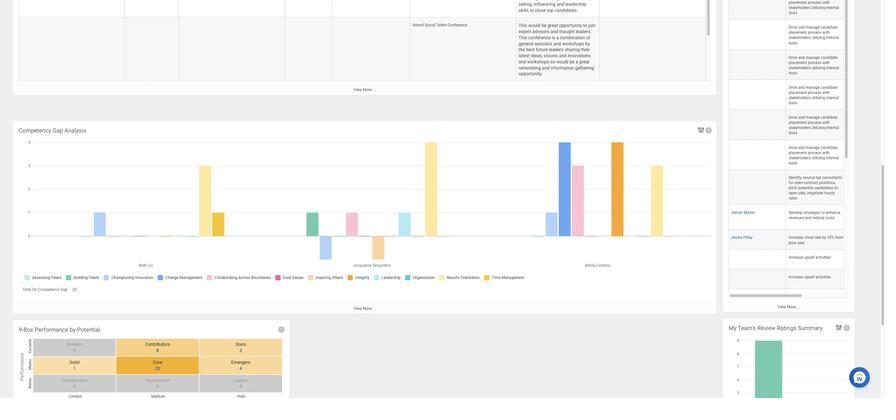 Task type: vqa. For each thing, say whether or not it's contained in the screenshot.
Internal Career Mobility is an important part of our culture. Whether your employee's career interests are upward, lateral or multi-directional, we encourage your active participation and guidance. Take the time to review their Opportunity Graphs, review open Job Requisitions and update their Job interests to empower them and jump start their next move. "Mobility"
no



Task type: describe. For each thing, give the bounding box(es) containing it.
hourly
[[824, 191, 835, 196]]

drive for 2nd drive and manage candidate placement process with stakeholders utilizing internal tools row from the bottom of the my team's goal review ratings element
[[789, 115, 797, 120]]

information
[[551, 65, 574, 70]]

leaders
[[549, 47, 564, 52]]

potential
[[77, 327, 100, 334]]

develop
[[789, 211, 802, 215]]

placement for 1st drive and manage candidate placement process with stakeholders utilizing internal tools row from the bottom of the my team's goal review ratings element drive and manage candidate placement process with stakeholders utilizing internal tools element
[[789, 151, 807, 155]]

with for 1st drive and manage candidate placement process with stakeholders utilizing internal tools row from the bottom of the my team's goal review ratings element
[[822, 151, 830, 155]]

identify, source top consultants for open contract positions, pitch potential candidates on open jobs, negotiate hourly rates
[[789, 176, 842, 201]]

process for 3rd drive and manage candidate placement process with stakeholders utilizing internal tools row from the top of the my team's goal review ratings element
[[808, 91, 822, 95]]

manage for 1st drive and manage candidate placement process with stakeholders utilizing internal tools row from the bottom of the my team's goal review ratings element
[[806, 146, 820, 150]]

contract
[[804, 181, 818, 185]]

1 drive and manage candidate placement process with stakeholders utilizing internal tools element from the top
[[789, 0, 839, 15]]

1 vertical spatial open
[[789, 191, 797, 196]]

on
[[834, 186, 838, 190]]

with for 2nd drive and manage candidate placement process with stakeholders utilizing internal tools row from the bottom of the my team's goal review ratings element
[[822, 121, 830, 125]]

2 increase upsell activities row from the top
[[729, 270, 885, 289]]

sharing
[[565, 47, 580, 52]]

gathering
[[575, 65, 594, 70]]

close
[[804, 236, 814, 240]]

for inside competency gap analysis element
[[32, 288, 37, 292]]

total
[[23, 288, 31, 292]]

future
[[536, 47, 548, 52]]

with for 4th drive and manage candidate placement process with stakeholders utilizing internal tools row from the bottom of the my team's goal review ratings element
[[822, 60, 830, 65]]

drive and manage candidate placement process with stakeholders utilizing internal tools for 1st drive and manage candidate placement process with stakeholders utilizing internal tools row from the top of the my team's goal review ratings element's drive and manage candidate placement process with stakeholders utilizing internal tools element
[[789, 25, 839, 45]]

ideas,
[[531, 53, 543, 58]]

placement for 1st drive and manage candidate placement process with stakeholders utilizing internal tools row from the top of the my team's goal review ratings element's drive and manage candidate placement process with stakeholders utilizing internal tools element
[[789, 30, 807, 35]]

meets
[[28, 360, 32, 371]]

more for view more ... link for my team's goal review ratings element
[[787, 305, 796, 310]]

core 20
[[153, 360, 162, 372]]

emergers 4
[[231, 360, 250, 372]]

view for 'my team's performance' element
[[354, 88, 362, 92]]

view more ... link for 'my team's performance' element
[[13, 84, 717, 95]]

candidate for 2nd drive and manage candidate placement process with stakeholders utilizing internal tools row from the bottom of the my team's goal review ratings element
[[821, 115, 838, 120]]

adrian martin link
[[732, 210, 755, 215]]

analysis
[[64, 127, 86, 134]]

1 increase upsell activities row from the top
[[729, 250, 885, 270]]

exceeds
[[28, 339, 32, 354]]

9-
[[19, 327, 24, 334]]

0 vertical spatial great
[[548, 23, 558, 28]]

workers
[[66, 342, 83, 347]]

my team's review ratings summary
[[729, 325, 823, 332]]

process for 4th drive and manage candidate placement process with stakeholders utilizing internal tools row from the bottom of the my team's goal review ratings element
[[808, 60, 822, 65]]

1 vertical spatial performance
[[19, 353, 25, 382]]

9-box performance by potential element
[[13, 321, 289, 399]]

by inside "this would be great opportunity to join expert advisors and thought leaders. this conference is a combination of general sessions and workshops by the best future leaders sharing their latest ideas, visions and innovations and workshops so would be a great networking and information gathering opportunity."
[[585, 41, 590, 46]]

increase for increase upsell activities element associated with 1st increase upsell activities row from the bottom
[[789, 275, 803, 280]]

8
[[156, 348, 159, 354]]

view more ... inside competency gap analysis element
[[354, 307, 376, 311]]

team's
[[738, 325, 756, 332]]

1 vertical spatial great
[[579, 59, 590, 64]]

my
[[729, 325, 737, 332]]

rate
[[815, 236, 821, 240]]

contributors 8
[[145, 342, 170, 354]]

1 horizontal spatial a
[[576, 59, 578, 64]]

0 for inconsistent 0
[[156, 384, 159, 390]]

this would be great opportunity to join expert advisors and thought leaders. this conference is a combination of general sessions and workshops by the best future leaders sharing their latest ideas, visions and innovations and workshops so would be a great networking and information gathering opportunity.
[[519, 23, 597, 77]]

internal for 3rd drive and manage candidate placement process with stakeholders utilizing internal tools row from the top of the my team's goal review ratings element
[[826, 96, 839, 100]]

view more ... for 'my team's performance' element
[[354, 88, 376, 92]]

positions,
[[819, 181, 836, 185]]

for inside identify, source top consultants for open contract positions, pitch potential candidates on open jobs, negotiate hourly rates
[[789, 181, 794, 185]]

and inside the develop strategies to enhance revenues and reduce costs
[[805, 216, 812, 221]]

with for 1st drive and manage candidate placement process with stakeholders utilizing internal tools row from the top of the my team's goal review ratings element
[[822, 30, 830, 35]]

internal for 1st drive and manage candidate placement process with stakeholders utilizing internal tools row from the bottom of the my team's goal review ratings element
[[826, 156, 839, 160]]

0 vertical spatial performance
[[35, 327, 68, 334]]

increase for increase upsell activities element associated with first increase upsell activities row from the top of the my team's goal review ratings element
[[789, 255, 803, 260]]

2 drive and manage candidate placement process with stakeholders utilizing internal tools row from the top
[[729, 50, 885, 80]]

review
[[757, 325, 776, 332]]

networking
[[519, 65, 541, 70]]

configure 9-box performance by potential image
[[278, 326, 285, 334]]

sessions
[[535, 41, 552, 46]]

5 drive and manage candidate placement process with stakeholders utilizing internal tools row from the top
[[729, 140, 885, 170]]

identify,
[[789, 176, 802, 180]]

stars 3
[[236, 342, 246, 354]]

internal for 2nd drive and manage candidate placement process with stakeholders utilizing internal tools row from the bottom of the my team's goal review ratings element
[[826, 126, 839, 130]]

leaders.
[[576, 29, 592, 34]]

activities for increase upsell activities element associated with first increase upsell activities row from the top of the my team's goal review ratings element
[[816, 255, 831, 260]]

0 vertical spatial gap
[[53, 127, 63, 134]]

questionable 0
[[61, 378, 88, 390]]

summary
[[798, 325, 823, 332]]

opportunity
[[559, 23, 582, 28]]

martin
[[744, 211, 755, 215]]

total for competency gap
[[23, 288, 67, 292]]

2 this from the top
[[519, 35, 527, 40]]

drive and manage candidate placement process with stakeholders utilizing internal tools for drive and manage candidate placement process with stakeholders utilizing internal tools element associated with 4th drive and manage candidate placement process with stakeholders utilizing internal tools row from the bottom of the my team's goal review ratings element
[[789, 55, 839, 75]]

row containing aesha pillay
[[729, 230, 885, 250]]

process for 2nd drive and manage candidate placement process with stakeholders utilizing internal tools row from the bottom of the my team's goal review ratings element
[[808, 121, 822, 125]]

configure my team's review ratings summary image
[[843, 325, 850, 332]]

adrian martin
[[732, 211, 755, 215]]

more for view more ... link related to 'my team's performance' element
[[363, 88, 372, 92]]

view more ... for my team's goal review ratings element
[[778, 305, 800, 310]]

0 for workers 0
[[73, 348, 76, 354]]

by for increase close rate by 10% from prior year
[[822, 236, 826, 240]]

1 vertical spatial gap
[[61, 288, 67, 292]]

3
[[239, 348, 242, 354]]

source
[[803, 176, 815, 180]]

negotiate
[[807, 191, 823, 196]]

competency gap analysis element
[[13, 121, 717, 314]]

... for 'my team's performance' element
[[373, 88, 376, 92]]

0 vertical spatial competency
[[19, 127, 51, 134]]

candidate for 4th drive and manage candidate placement process with stakeholders utilizing internal tools row from the bottom of the my team's goal review ratings element
[[821, 55, 838, 60]]

view for my team's goal review ratings element
[[778, 305, 786, 310]]

utilizing for 3rd drive and manage candidate placement process with stakeholders utilizing internal tools row from the top of the my team's goal review ratings element
[[812, 96, 825, 100]]

1 horizontal spatial would
[[556, 59, 568, 64]]

prior
[[789, 241, 797, 245]]

core
[[153, 360, 162, 366]]

workers 0
[[66, 342, 83, 354]]

drive for 3rd drive and manage candidate placement process with stakeholders utilizing internal tools row from the top of the my team's goal review ratings element
[[789, 85, 797, 90]]

rates
[[789, 196, 797, 201]]

stars
[[236, 342, 246, 347]]

drive for 1st drive and manage candidate placement process with stakeholders utilizing internal tools row from the top of the my team's goal review ratings element
[[789, 25, 797, 30]]

stakeholders for 1st drive and manage candidate placement process with stakeholders utilizing internal tools row from the bottom of the my team's goal review ratings element
[[789, 156, 811, 160]]

tools for 1st drive and manage candidate placement process with stakeholders utilizing internal tools row from the bottom of the my team's goal review ratings element
[[789, 161, 797, 166]]

pillay
[[743, 236, 753, 240]]

to inside "this would be great opportunity to join expert advisors and thought leaders. this conference is a combination of general sessions and workshops by the best future leaders sharing their latest ideas, visions and innovations and workshops so would be a great networking and information gathering opportunity."
[[583, 23, 587, 28]]

emergers
[[231, 360, 250, 366]]

stakeholders for 4th drive and manage candidate placement process with stakeholders utilizing internal tools row from the bottom of the my team's goal review ratings element
[[789, 66, 811, 70]]

increase close rate by 10% from prior year
[[789, 236, 843, 245]]

0 button for latents 0
[[236, 384, 243, 390]]

manage for 4th drive and manage candidate placement process with stakeholders utilizing internal tools row from the bottom of the my team's goal review ratings element
[[806, 55, 820, 60]]

process for 1st drive and manage candidate placement process with stakeholders utilizing internal tools row from the bottom of the my team's goal review ratings element
[[808, 151, 822, 155]]

with for 3rd drive and manage candidate placement process with stakeholders utilizing internal tools row from the top of the my team's goal review ratings element
[[822, 91, 830, 95]]

talent
[[436, 23, 447, 28]]

0 button for inconsistent 0
[[152, 384, 160, 390]]

advisors
[[532, 29, 549, 34]]

placement for 3rd drive and manage candidate placement process with stakeholders utilizing internal tools row from the top of the my team's goal review ratings element's drive and manage candidate placement process with stakeholders utilizing internal tools element
[[789, 91, 807, 95]]

join
[[588, 23, 596, 28]]

row containing adrian martin
[[729, 205, 885, 230]]

is
[[552, 35, 555, 40]]

aesha pillay
[[732, 236, 753, 240]]

combination
[[560, 35, 585, 40]]

conference
[[528, 35, 551, 40]]

drive for 1st drive and manage candidate placement process with stakeholders utilizing internal tools row from the bottom of the my team's goal review ratings element
[[789, 146, 797, 150]]

the
[[519, 47, 525, 52]]

my team's goal review ratings element
[[723, 0, 885, 313]]

innovations
[[568, 53, 591, 58]]

of
[[586, 35, 590, 40]]

revenues
[[789, 216, 804, 221]]

placement for drive and manage candidate placement process with stakeholders utilizing internal tools element corresponding to 2nd drive and manage candidate placement process with stakeholders utilizing internal tools row from the bottom of the my team's goal review ratings element
[[789, 121, 807, 125]]

latents 0
[[233, 378, 248, 390]]

drive and manage candidate placement process with stakeholders utilizing internal tools for 3rd drive and manage candidate placement process with stakeholders utilizing internal tools row from the top of the my team's goal review ratings element's drive and manage candidate placement process with stakeholders utilizing internal tools element
[[789, 85, 839, 105]]

9-box performance by potential
[[19, 327, 100, 334]]

their
[[581, 47, 590, 52]]

drive and manage candidate placement process with stakeholders utilizing internal tools for drive and manage candidate placement process with stakeholders utilizing internal tools element corresponding to 2nd drive and manage candidate placement process with stakeholders utilizing internal tools row from the bottom of the my team's goal review ratings element
[[789, 115, 839, 136]]



Task type: locate. For each thing, give the bounding box(es) containing it.
5 tools from the top
[[789, 161, 797, 166]]

to up reduce
[[821, 211, 825, 215]]

jobs,
[[798, 191, 806, 196]]

0 vertical spatial open
[[795, 181, 803, 185]]

increase close rate by 10% from prior year element
[[789, 234, 843, 245]]

activities for increase upsell activities element associated with 1st increase upsell activities row from the bottom
[[816, 275, 831, 280]]

0 button
[[69, 348, 77, 354], [69, 384, 77, 390], [152, 384, 160, 390], [236, 384, 243, 390]]

configure and view chart data image left the "configure my team's review ratings summary" icon
[[835, 324, 843, 332]]

0 vertical spatial upsell
[[804, 255, 815, 260]]

manage
[[806, 25, 820, 30], [806, 55, 820, 60], [806, 85, 820, 90], [806, 115, 820, 120], [806, 146, 820, 150]]

strategies
[[803, 211, 821, 215]]

contributors
[[145, 342, 170, 347]]

... inside competency gap analysis element
[[373, 307, 376, 311]]

stakeholders
[[789, 36, 811, 40], [789, 66, 811, 70], [789, 96, 811, 100], [789, 126, 811, 130], [789, 156, 811, 160]]

increase upsell activities element for 1st increase upsell activities row from the bottom
[[789, 274, 831, 280]]

3 tools from the top
[[789, 101, 797, 105]]

view inside 'my team's performance' element
[[354, 88, 362, 92]]

view inside competency gap analysis element
[[354, 307, 362, 311]]

for right total
[[32, 288, 37, 292]]

develop strategies to enhance revenues and reduce costs element
[[789, 210, 840, 221]]

1 horizontal spatial configure and view chart data image
[[835, 324, 843, 332]]

4 candidate from the top
[[821, 115, 838, 120]]

drive and manage candidate placement process with stakeholders utilizing internal tools element for 3rd drive and manage candidate placement process with stakeholders utilizing internal tools row from the top of the my team's goal review ratings element
[[789, 84, 839, 105]]

2 process from the top
[[808, 60, 822, 65]]

2 with from the top
[[822, 60, 830, 65]]

manage for 3rd drive and manage candidate placement process with stakeholders utilizing internal tools row from the top of the my team's goal review ratings element
[[806, 85, 820, 90]]

more inside my team's goal review ratings element
[[787, 305, 796, 310]]

candidate for 3rd drive and manage candidate placement process with stakeholders utilizing internal tools row from the top of the my team's goal review ratings element
[[821, 85, 838, 90]]

0 horizontal spatial by
[[70, 327, 76, 334]]

open down pitch
[[789, 191, 797, 196]]

1 vertical spatial activities
[[816, 275, 831, 280]]

drive and manage candidate placement process with stakeholders utilizing internal tools
[[789, 25, 839, 45], [789, 55, 839, 75], [789, 85, 839, 105], [789, 115, 839, 136], [789, 146, 839, 166]]

4 utilizing from the top
[[812, 126, 825, 130]]

internal
[[826, 36, 839, 40], [826, 66, 839, 70], [826, 96, 839, 100], [826, 126, 839, 130], [826, 156, 839, 160]]

3 manage from the top
[[806, 85, 820, 90]]

2 placement from the top
[[789, 60, 807, 65]]

internal for 1st drive and manage candidate placement process with stakeholders utilizing internal tools row from the top of the my team's goal review ratings element
[[826, 36, 839, 40]]

more inside 'my team's performance' element
[[363, 88, 372, 92]]

latents
[[233, 378, 248, 384]]

1 vertical spatial increase upsell activities element
[[789, 274, 831, 280]]

stakeholders for 3rd drive and manage candidate placement process with stakeholders utilizing internal tools row from the top of the my team's goal review ratings element
[[789, 96, 811, 100]]

be down innovations
[[570, 59, 575, 64]]

increase
[[789, 236, 803, 240], [789, 255, 803, 260], [789, 275, 803, 280]]

attend social talent conference
[[412, 23, 467, 28]]

to inside the develop strategies to enhance revenues and reduce costs
[[821, 211, 825, 215]]

thought
[[559, 29, 575, 34]]

so
[[550, 59, 555, 64]]

drive and manage candidate placement process with stakeholders utilizing internal tools element for 2nd drive and manage candidate placement process with stakeholders utilizing internal tools row from the bottom of the my team's goal review ratings element
[[789, 114, 839, 136]]

1 drive from the top
[[789, 25, 797, 30]]

2 vertical spatial by
[[70, 327, 76, 334]]

utilizing for 1st drive and manage candidate placement process with stakeholders utilizing internal tools row from the top of the my team's goal review ratings element
[[812, 36, 825, 40]]

2 candidate from the top
[[821, 55, 838, 60]]

0 down questionable
[[73, 384, 76, 390]]

solid 1
[[69, 360, 79, 372]]

be
[[542, 23, 546, 28], [570, 59, 575, 64]]

competency gap analysis
[[19, 127, 86, 134]]

configure and view chart data image
[[697, 126, 705, 134], [835, 324, 843, 332]]

increase for increase close rate by 10% from prior year element
[[789, 236, 803, 240]]

... inside 'my team's performance' element
[[373, 88, 376, 92]]

1 vertical spatial for
[[32, 288, 37, 292]]

view more ... link
[[13, 84, 717, 95], [723, 302, 854, 313], [13, 304, 717, 314]]

2 drive and manage candidate placement process with stakeholders utilizing internal tools element from the top
[[789, 24, 839, 45]]

candidates
[[814, 186, 833, 190]]

1 increase from the top
[[789, 236, 803, 240]]

upsell for increase upsell activities element associated with first increase upsell activities row from the top of the my team's goal review ratings element
[[804, 255, 815, 260]]

0 horizontal spatial performance
[[19, 353, 25, 382]]

0 button down workers
[[69, 348, 77, 354]]

tools
[[789, 41, 797, 45], [789, 71, 797, 75], [789, 101, 797, 105], [789, 131, 797, 136], [789, 161, 797, 166]]

1 drive and manage candidate placement process with stakeholders utilizing internal tools from the top
[[789, 25, 839, 45]]

3 internal from the top
[[826, 96, 839, 100]]

0 horizontal spatial great
[[548, 23, 558, 28]]

2 drive and manage candidate placement process with stakeholders utilizing internal tools from the top
[[789, 55, 839, 75]]

drive and manage candidate placement process with stakeholders utilizing internal tools element for 1st drive and manage candidate placement process with stakeholders utilizing internal tools row from the top of the my team's goal review ratings element
[[789, 24, 839, 45]]

configure and view chart data image for my team's review ratings summary
[[835, 324, 843, 332]]

5 manage from the top
[[806, 146, 820, 150]]

1 utilizing from the top
[[812, 36, 825, 40]]

0 horizontal spatial for
[[32, 288, 37, 292]]

4 drive and manage candidate placement process with stakeholders utilizing internal tools row from the top
[[729, 110, 885, 140]]

1 horizontal spatial great
[[579, 59, 590, 64]]

3 button
[[236, 348, 243, 354]]

to
[[583, 23, 587, 28], [821, 211, 825, 215]]

increase upsell activities for increase upsell activities element associated with 1st increase upsell activities row from the bottom
[[789, 275, 831, 280]]

2 manage from the top
[[806, 55, 820, 60]]

4 drive from the top
[[789, 115, 797, 120]]

0 for latents 0
[[239, 384, 242, 390]]

1 increase upsell activities from the top
[[789, 255, 831, 260]]

20
[[155, 366, 160, 372]]

5 process from the top
[[808, 151, 822, 155]]

2 tools from the top
[[789, 71, 797, 75]]

a right the is
[[556, 35, 559, 40]]

conference
[[448, 23, 467, 28]]

expert
[[519, 29, 531, 34]]

3 with from the top
[[822, 91, 830, 95]]

4 internal from the top
[[826, 126, 839, 130]]

20 button
[[151, 366, 161, 372]]

0 inside inconsistent 0
[[156, 384, 159, 390]]

0 button down inconsistent
[[152, 384, 160, 390]]

increase upsell activities for increase upsell activities element associated with first increase upsell activities row from the top of the my team's goal review ratings element
[[789, 255, 831, 260]]

manage for 2nd drive and manage candidate placement process with stakeholders utilizing internal tools row from the bottom of the my team's goal review ratings element
[[806, 115, 820, 120]]

year
[[798, 241, 805, 245]]

0 down workers
[[73, 348, 76, 354]]

6 drive and manage candidate placement process with stakeholders utilizing internal tools element from the top
[[789, 144, 839, 166]]

1 stakeholders from the top
[[789, 36, 811, 40]]

workshops down combination
[[562, 41, 584, 46]]

candidate for 1st drive and manage candidate placement process with stakeholders utilizing internal tools row from the top of the my team's goal review ratings element
[[821, 25, 838, 30]]

upsell for increase upsell activities element associated with 1st increase upsell activities row from the bottom
[[804, 275, 815, 280]]

identify, source top consultants for open contract positions, pitch potential candidates on open jobs, negotiate hourly rates row
[[729, 170, 885, 205]]

0 horizontal spatial configure and view chart data image
[[697, 126, 705, 134]]

3 increase from the top
[[789, 275, 803, 280]]

0 horizontal spatial workshops
[[527, 59, 549, 64]]

performance left 'meets'
[[19, 353, 25, 382]]

box
[[24, 327, 33, 334]]

for up pitch
[[789, 181, 794, 185]]

1 internal from the top
[[826, 36, 839, 40]]

this would be great opportunity to join expert advisors and thought leaders. this conference is a combination of general sessions and workshops by the best future leaders sharing their latest ideas, visions and innovations and workshops so would be a great networking and information gathering opportunity. row
[[19, 18, 706, 81]]

drive and manage candidate placement process with stakeholders utilizing internal tools element for 1st drive and manage candidate placement process with stakeholders utilizing internal tools row from the bottom of the my team's goal review ratings element
[[789, 144, 839, 166]]

1 vertical spatial this
[[519, 35, 527, 40]]

1 candidate from the top
[[821, 25, 838, 30]]

0 down latents
[[239, 384, 242, 390]]

be up advisors
[[542, 23, 546, 28]]

0 vertical spatial increase
[[789, 236, 803, 240]]

25 button
[[72, 287, 78, 293]]

3 drive and manage candidate placement process with stakeholders utilizing internal tools from the top
[[789, 85, 839, 105]]

would up 'information'
[[556, 59, 568, 64]]

by right rate
[[822, 236, 826, 240]]

0 vertical spatial for
[[789, 181, 794, 185]]

increase inside increase close rate by 10% from prior year
[[789, 236, 803, 240]]

open down identify,
[[795, 181, 803, 185]]

1 vertical spatial increase upsell activities
[[789, 275, 831, 280]]

by down of
[[585, 41, 590, 46]]

5 internal from the top
[[826, 156, 839, 160]]

stakeholders for 2nd drive and manage candidate placement process with stakeholders utilizing internal tools row from the bottom of the my team's goal review ratings element
[[789, 126, 811, 130]]

1 vertical spatial increase
[[789, 255, 803, 260]]

upsell
[[804, 255, 815, 260], [804, 275, 815, 280]]

below
[[28, 379, 32, 389]]

0 vertical spatial workshops
[[562, 41, 584, 46]]

configure and view chart data image for competency gap analysis
[[697, 126, 705, 134]]

0 horizontal spatial a
[[556, 35, 559, 40]]

by inside increase close rate by 10% from prior year
[[822, 236, 826, 240]]

increase upsell activities element
[[789, 254, 831, 260], [789, 274, 831, 280]]

1 vertical spatial by
[[822, 236, 826, 240]]

0 vertical spatial to
[[583, 23, 587, 28]]

2 increase from the top
[[789, 255, 803, 260]]

top
[[816, 176, 821, 180]]

costs
[[825, 216, 835, 221]]

1 this from the top
[[519, 23, 527, 28]]

internal for 4th drive and manage candidate placement process with stakeholders utilizing internal tools row from the bottom of the my team's goal review ratings element
[[826, 66, 839, 70]]

1 horizontal spatial to
[[821, 211, 825, 215]]

0 horizontal spatial would
[[528, 23, 540, 28]]

manage for 1st drive and manage candidate placement process with stakeholders utilizing internal tools row from the top of the my team's goal review ratings element
[[806, 25, 820, 30]]

configure and view chart data image inside competency gap analysis element
[[697, 126, 705, 134]]

more
[[363, 88, 372, 92], [787, 305, 796, 310], [363, 307, 372, 311]]

aesha
[[732, 236, 742, 240]]

0 vertical spatial would
[[528, 23, 540, 28]]

tools for 2nd drive and manage candidate placement process with stakeholders utilizing internal tools row from the bottom of the my team's goal review ratings element
[[789, 131, 797, 136]]

view more ... inside 'my team's performance' element
[[354, 88, 376, 92]]

0 for questionable 0
[[73, 384, 76, 390]]

this up expert at the top right of page
[[519, 23, 527, 28]]

placement
[[789, 30, 807, 35], [789, 60, 807, 65], [789, 91, 807, 95], [789, 121, 807, 125], [789, 151, 807, 155]]

develop strategies to enhance revenues and reduce costs
[[789, 211, 840, 221]]

0 horizontal spatial to
[[583, 23, 587, 28]]

2 utilizing from the top
[[812, 66, 825, 70]]

utilizing for 2nd drive and manage candidate placement process with stakeholders utilizing internal tools row from the bottom of the my team's goal review ratings element
[[812, 126, 825, 130]]

8 button
[[152, 348, 160, 354]]

0 button down latents
[[236, 384, 243, 390]]

0 button for workers 0
[[69, 348, 77, 354]]

attend
[[412, 23, 424, 28]]

my team's performance element
[[13, 0, 717, 132]]

candidate
[[821, 25, 838, 30], [821, 55, 838, 60], [821, 85, 838, 90], [821, 115, 838, 120], [821, 146, 838, 150]]

reduce
[[813, 216, 824, 221]]

3 drive and manage candidate placement process with stakeholders utilizing internal tools element from the top
[[789, 54, 839, 75]]

0 down inconsistent
[[156, 384, 159, 390]]

increase upsell activities element for first increase upsell activities row from the top of the my team's goal review ratings element
[[789, 254, 831, 260]]

25
[[72, 288, 77, 292]]

drive and manage candidate placement process with stakeholders utilizing internal tools element for 4th drive and manage candidate placement process with stakeholders utilizing internal tools row from the bottom of the my team's goal review ratings element
[[789, 54, 839, 75]]

1 increase upsell activities element from the top
[[789, 254, 831, 260]]

1 horizontal spatial performance
[[35, 327, 68, 334]]

configure and view chart data image left configure competency gap analysis "icon"
[[697, 126, 705, 134]]

5 placement from the top
[[789, 151, 807, 155]]

4 with from the top
[[822, 121, 830, 125]]

1 vertical spatial configure and view chart data image
[[835, 324, 843, 332]]

0 vertical spatial be
[[542, 23, 546, 28]]

1 activities from the top
[[816, 255, 831, 260]]

utilizing for 4th drive and manage candidate placement process with stakeholders utilizing internal tools row from the bottom of the my team's goal review ratings element
[[812, 66, 825, 70]]

consultants
[[822, 176, 842, 180]]

0 inside questionable 0
[[73, 384, 76, 390]]

view more ... link for my team's goal review ratings element
[[723, 302, 854, 313]]

1 drive and manage candidate placement process with stakeholders utilizing internal tools row from the top
[[729, 20, 885, 50]]

2 internal from the top
[[826, 66, 839, 70]]

to up the leaders.
[[583, 23, 587, 28]]

1 tools from the top
[[789, 41, 797, 45]]

4 drive and manage candidate placement process with stakeholders utilizing internal tools from the top
[[789, 115, 839, 136]]

4 tools from the top
[[789, 131, 797, 136]]

0 vertical spatial increase upsell activities element
[[789, 254, 831, 260]]

process for 1st drive and manage candidate placement process with stakeholders utilizing internal tools row from the top of the my team's goal review ratings element
[[808, 30, 822, 35]]

row
[[19, 0, 706, 18], [729, 0, 885, 20], [729, 205, 885, 230], [729, 230, 885, 250], [729, 289, 885, 309]]

2 activities from the top
[[816, 275, 831, 280]]

... for my team's goal review ratings element
[[797, 305, 800, 310]]

0 button down questionable
[[69, 384, 77, 390]]

3 drive and manage candidate placement process with stakeholders utilizing internal tools row from the top
[[729, 80, 885, 110]]

4 stakeholders from the top
[[789, 126, 811, 130]]

1 horizontal spatial by
[[585, 41, 590, 46]]

process
[[808, 30, 822, 35], [808, 60, 822, 65], [808, 91, 822, 95], [808, 121, 822, 125], [808, 151, 822, 155]]

3 process from the top
[[808, 91, 822, 95]]

placement for drive and manage candidate placement process with stakeholders utilizing internal tools element associated with 4th drive and manage candidate placement process with stakeholders utilizing internal tools row from the bottom of the my team's goal review ratings element
[[789, 60, 807, 65]]

gap left analysis
[[53, 127, 63, 134]]

0 vertical spatial configure and view chart data image
[[697, 126, 705, 134]]

pitch
[[789, 186, 797, 190]]

tools for 1st drive and manage candidate placement process with stakeholders utilizing internal tools row from the top of the my team's goal review ratings element
[[789, 41, 797, 45]]

drive and manage candidate placement process with stakeholders utilizing internal tools element
[[789, 0, 839, 15], [789, 24, 839, 45], [789, 54, 839, 75], [789, 84, 839, 105], [789, 114, 839, 136], [789, 144, 839, 166]]

2 stakeholders from the top
[[789, 66, 811, 70]]

workshops down ideas,
[[527, 59, 549, 64]]

4
[[239, 366, 242, 372]]

5 with from the top
[[822, 151, 830, 155]]

1 placement from the top
[[789, 30, 807, 35]]

general
[[519, 41, 533, 46]]

utilizing for 1st drive and manage candidate placement process with stakeholders utilizing internal tools row from the bottom of the my team's goal review ratings element
[[812, 156, 825, 160]]

increase upsell activities row
[[729, 250, 885, 270], [729, 270, 885, 289]]

open
[[795, 181, 803, 185], [789, 191, 797, 196]]

performance right box
[[35, 327, 68, 334]]

1 vertical spatial upsell
[[804, 275, 815, 280]]

1 horizontal spatial workshops
[[562, 41, 584, 46]]

aesha pillay link
[[732, 234, 753, 240]]

1 vertical spatial workshops
[[527, 59, 549, 64]]

1 process from the top
[[808, 30, 822, 35]]

5 drive from the top
[[789, 146, 797, 150]]

1 vertical spatial competency
[[38, 288, 60, 292]]

inconsistent 0
[[145, 378, 170, 390]]

workshops
[[562, 41, 584, 46], [527, 59, 549, 64]]

from
[[835, 236, 843, 240]]

4 manage from the top
[[806, 115, 820, 120]]

3 candidate from the top
[[821, 85, 838, 90]]

by up workers
[[70, 327, 76, 334]]

1 vertical spatial a
[[576, 59, 578, 64]]

... inside my team's goal review ratings element
[[797, 305, 800, 310]]

4 drive and manage candidate placement process with stakeholders utilizing internal tools element from the top
[[789, 84, 839, 105]]

more inside competency gap analysis element
[[363, 307, 372, 311]]

drive for 4th drive and manage candidate placement process with stakeholders utilizing internal tools row from the bottom of the my team's goal review ratings element
[[789, 55, 797, 60]]

4 process from the top
[[808, 121, 822, 125]]

1 manage from the top
[[806, 25, 820, 30]]

4 button
[[236, 366, 243, 372]]

4 placement from the top
[[789, 121, 807, 125]]

drive and manage candidate placement process with stakeholders utilizing internal tools for 1st drive and manage candidate placement process with stakeholders utilizing internal tools row from the bottom of the my team's goal review ratings element drive and manage candidate placement process with stakeholders utilizing internal tools element
[[789, 146, 839, 166]]

1 horizontal spatial be
[[570, 59, 575, 64]]

1 upsell from the top
[[804, 255, 815, 260]]

adrian
[[732, 211, 743, 215]]

2 upsell from the top
[[804, 275, 815, 280]]

inconsistent
[[145, 378, 170, 384]]

1 horizontal spatial for
[[789, 181, 794, 185]]

0 vertical spatial increase upsell activities
[[789, 255, 831, 260]]

2 horizontal spatial by
[[822, 236, 826, 240]]

ratings
[[777, 325, 796, 332]]

by for 9-box performance by potential
[[70, 327, 76, 334]]

0 inside workers 0
[[73, 348, 76, 354]]

1 button
[[69, 366, 77, 372]]

potential
[[798, 186, 813, 190]]

would
[[528, 23, 540, 28], [556, 59, 568, 64]]

2 increase upsell activities from the top
[[789, 275, 831, 280]]

3 utilizing from the top
[[812, 96, 825, 100]]

1 vertical spatial to
[[821, 211, 825, 215]]

identify, source top consultants for open contract positions, pitch potential candidates on open jobs, negotiate hourly rates element
[[789, 174, 842, 201]]

my team's review ratings summary element
[[723, 319, 854, 399]]

1 vertical spatial would
[[556, 59, 568, 64]]

great up gathering
[[579, 59, 590, 64]]

0 horizontal spatial be
[[542, 23, 546, 28]]

gap
[[53, 127, 63, 134], [61, 288, 67, 292]]

0 vertical spatial by
[[585, 41, 590, 46]]

configure competency gap analysis image
[[705, 127, 712, 134]]

visions
[[544, 53, 558, 58]]

0
[[73, 348, 76, 354], [73, 384, 76, 390], [156, 384, 159, 390], [239, 384, 242, 390]]

latest
[[519, 53, 530, 58]]

best
[[526, 47, 535, 52]]

opportunity.
[[519, 71, 543, 77]]

3 drive from the top
[[789, 85, 797, 90]]

drive and manage candidate placement process with stakeholders utilizing internal tools row
[[729, 20, 885, 50], [729, 50, 885, 80], [729, 80, 885, 110], [729, 110, 885, 140], [729, 140, 885, 170]]

2 increase upsell activities element from the top
[[789, 274, 831, 280]]

candidate for 1st drive and manage candidate placement process with stakeholders utilizing internal tools row from the bottom of the my team's goal review ratings element
[[821, 146, 838, 150]]

1
[[73, 366, 76, 372]]

0 button for questionable 0
[[69, 384, 77, 390]]

2 vertical spatial increase
[[789, 275, 803, 280]]

tools for 4th drive and manage candidate placement process with stakeholders utilizing internal tools row from the bottom of the my team's goal review ratings element
[[789, 71, 797, 75]]

0 vertical spatial activities
[[816, 255, 831, 260]]

a down innovations
[[576, 59, 578, 64]]

5 candidate from the top
[[821, 146, 838, 150]]

3 placement from the top
[[789, 91, 807, 95]]

5 drive and manage candidate placement process with stakeholders utilizing internal tools element from the top
[[789, 114, 839, 136]]

1 vertical spatial be
[[570, 59, 575, 64]]

3 stakeholders from the top
[[789, 96, 811, 100]]

tools for 3rd drive and manage candidate placement process with stakeholders utilizing internal tools row from the top of the my team's goal review ratings element
[[789, 101, 797, 105]]

this down expert at the top right of page
[[519, 35, 527, 40]]

5 stakeholders from the top
[[789, 156, 811, 160]]

stakeholders for 1st drive and manage candidate placement process with stakeholders utilizing internal tools row from the top of the my team's goal review ratings element
[[789, 36, 811, 40]]

5 drive and manage candidate placement process with stakeholders utilizing internal tools from the top
[[789, 146, 839, 166]]

great up the is
[[548, 23, 558, 28]]

view more ... inside my team's goal review ratings element
[[778, 305, 800, 310]]

would up advisors
[[528, 23, 540, 28]]

cell
[[19, 0, 125, 18], [125, 0, 179, 18], [179, 0, 285, 18], [285, 0, 332, 18], [332, 0, 410, 18], [410, 0, 516, 18], [600, 0, 706, 18], [729, 0, 786, 20], [19, 18, 125, 81], [125, 18, 179, 81], [179, 18, 285, 81], [285, 18, 332, 81], [332, 18, 410, 81], [600, 18, 706, 81], [729, 20, 786, 50], [729, 50, 786, 80], [729, 80, 786, 110], [729, 110, 786, 140], [729, 140, 786, 170], [729, 170, 786, 205], [729, 250, 786, 270], [729, 270, 786, 289], [729, 289, 786, 309], [786, 289, 847, 309]]

0 inside latents 0
[[239, 384, 242, 390]]

gap left the 25
[[61, 288, 67, 292]]

2 drive from the top
[[789, 55, 797, 60]]

0 vertical spatial a
[[556, 35, 559, 40]]

0 vertical spatial this
[[519, 23, 527, 28]]

5 utilizing from the top
[[812, 156, 825, 160]]

competency
[[19, 127, 51, 134], [38, 288, 60, 292]]

1 with from the top
[[822, 30, 830, 35]]



